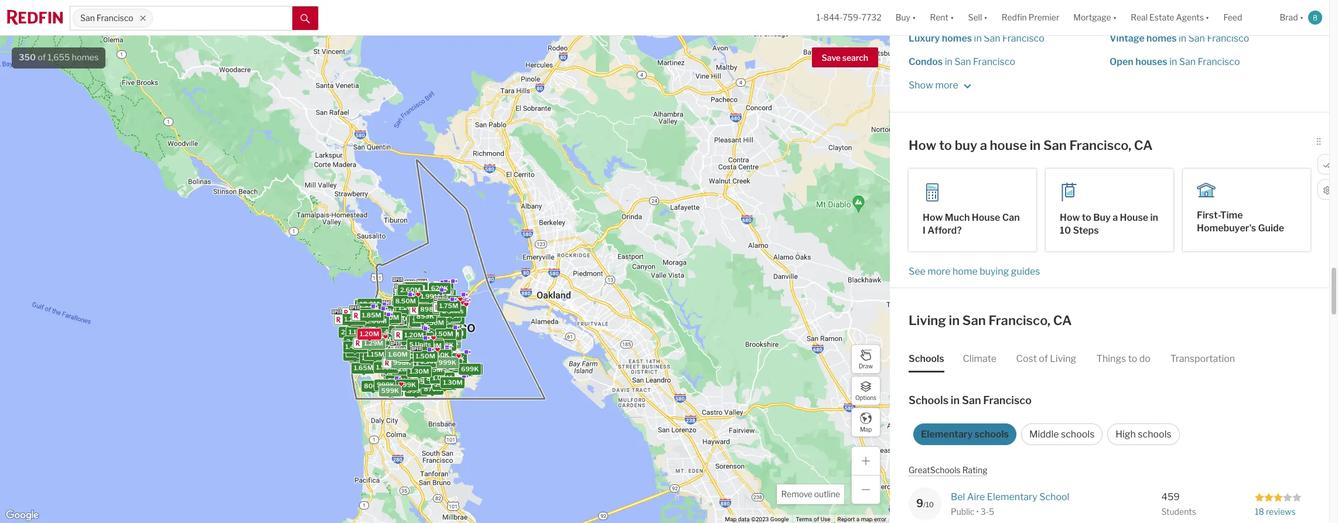 Task type: vqa. For each thing, say whether or not it's contained in the screenshot.
$1,299 /mo price
no



Task type: locate. For each thing, give the bounding box(es) containing it.
5.00m
[[400, 291, 421, 299], [398, 294, 418, 302]]

0 horizontal spatial 3.60m
[[378, 347, 399, 355]]

transportation
[[1171, 353, 1235, 365]]

1 for from the left
[[965, 10, 978, 21]]

844-
[[824, 13, 843, 22]]

schools in san francisco
[[909, 394, 1032, 407]]

1 horizontal spatial a
[[980, 138, 987, 153]]

2 rent from the left
[[1160, 10, 1179, 21]]

to for do
[[1129, 353, 1138, 365]]

schools left climate
[[909, 353, 944, 365]]

greatschools
[[909, 465, 961, 475]]

18
[[1255, 507, 1265, 517]]

1 vertical spatial 1.28m
[[432, 363, 451, 371]]

4.25m up the 1.38m
[[391, 333, 411, 341]]

map down the "options"
[[860, 426, 872, 433]]

2 vertical spatial a
[[857, 516, 860, 523]]

0 vertical spatial buy
[[896, 13, 911, 22]]

1.48m
[[431, 284, 451, 292], [435, 380, 454, 389]]

1.38m
[[400, 343, 419, 351]]

1.69m down 2.55m
[[348, 313, 367, 321]]

buy inside how to buy a house in 10 steps
[[1094, 212, 1111, 223]]

0 vertical spatial 3.80m
[[407, 291, 427, 299]]

1 ▾ from the left
[[912, 13, 916, 22]]

3.60m
[[404, 284, 425, 292], [378, 347, 399, 355]]

rating 3.0 out of 5 element
[[1255, 492, 1302, 502]]

homes up condos in san francisco
[[942, 33, 972, 44]]

schools for middle schools
[[1061, 429, 1095, 440]]

1.00m
[[432, 374, 452, 382]]

1.68m
[[404, 293, 424, 301], [395, 346, 414, 355], [345, 351, 365, 359]]

1 horizontal spatial 10.00m
[[396, 295, 420, 303]]

3.00m
[[410, 286, 431, 294], [441, 297, 462, 306], [432, 303, 453, 311], [407, 323, 427, 331], [399, 327, 420, 335]]

option group
[[914, 424, 1180, 445]]

bel aire elementary school public • 3-5
[[951, 492, 1070, 517]]

629k up the 785k
[[431, 284, 448, 292]]

▾ right agents
[[1206, 13, 1210, 22]]

0 vertical spatial schools
[[909, 353, 944, 365]]

how left buy
[[909, 138, 937, 153]]

3.60m down 2.53m
[[378, 347, 399, 355]]

2 horizontal spatial schools
[[1138, 429, 1172, 440]]

968k
[[420, 291, 438, 299]]

▾ right mortgage
[[1113, 13, 1117, 22]]

1 vertical spatial 2.30m
[[382, 328, 403, 336]]

buy
[[955, 138, 978, 153]]

1 horizontal spatial of
[[814, 516, 819, 523]]

599k
[[403, 347, 421, 356], [381, 387, 399, 395]]

cost of living element
[[1017, 343, 1077, 373]]

homes for luxury homes
[[942, 33, 972, 44]]

2.60m up 8.25m
[[400, 286, 420, 294]]

homes down estate on the top right of the page
[[1147, 33, 1177, 44]]

0 vertical spatial 898k
[[420, 305, 438, 314]]

sell ▾
[[968, 13, 988, 22]]

1 vertical spatial 1.49m
[[366, 351, 386, 359]]

0 vertical spatial 550k
[[414, 291, 432, 299]]

1.80m up 4
[[416, 288, 435, 297]]

error
[[874, 516, 887, 523]]

1.05m
[[408, 289, 428, 297], [441, 300, 460, 309], [426, 332, 446, 340]]

0 vertical spatial 1.33m
[[413, 325, 432, 333]]

open
[[1110, 56, 1134, 68]]

schools down schools element
[[909, 394, 949, 407]]

1 vertical spatial 550k
[[423, 360, 440, 368]]

use
[[821, 516, 831, 523]]

1.65m
[[420, 292, 439, 300], [424, 296, 444, 304], [354, 364, 373, 372]]

2.40m up 778k
[[378, 314, 398, 323]]

2.80m down 1.07m at the left bottom of the page
[[396, 329, 417, 337]]

rent ▾ button
[[923, 0, 961, 35]]

925k
[[428, 352, 445, 360]]

schools right middle
[[1061, 429, 1095, 440]]

1 horizontal spatial buy
[[1094, 212, 1111, 223]]

map inside the map button
[[860, 426, 872, 433]]

599k down 4.60m
[[403, 347, 421, 356]]

living right cost in the right of the page
[[1050, 353, 1077, 365]]

0 vertical spatial living
[[909, 313, 946, 328]]

2 vertical spatial of
[[814, 516, 819, 523]]

2 horizontal spatial a
[[1113, 212, 1118, 223]]

report a map error
[[838, 516, 887, 523]]

home
[[953, 266, 978, 277]]

1.48m up the 785k
[[431, 284, 451, 292]]

1 horizontal spatial schools
[[1061, 429, 1095, 440]]

0 horizontal spatial to
[[939, 138, 952, 153]]

living up schools element
[[909, 313, 946, 328]]

2.50m up the 2.90m in the left bottom of the page
[[409, 286, 430, 294]]

1.58m
[[443, 307, 462, 315], [408, 315, 427, 323], [413, 329, 433, 338]]

1 horizontal spatial map
[[860, 426, 872, 433]]

1 schools from the left
[[975, 429, 1009, 440]]

elementary inside "option"
[[921, 429, 973, 440]]

how inside how to buy a house in 10 steps
[[1060, 212, 1080, 223]]

▾ right the brad
[[1300, 13, 1304, 22]]

0 horizontal spatial 699k
[[423, 295, 441, 303]]

climate
[[963, 353, 997, 365]]

▾ right sell
[[984, 13, 988, 22]]

1 vertical spatial schools
[[909, 394, 949, 407]]

for for houses
[[1145, 10, 1158, 21]]

0 horizontal spatial map
[[725, 516, 737, 523]]

3 schools from the left
[[1138, 429, 1172, 440]]

map left data
[[725, 516, 737, 523]]

map for map
[[860, 426, 872, 433]]

2.39m
[[431, 303, 451, 312]]

4.25m down 2.70m
[[394, 299, 415, 307]]

0 horizontal spatial buy
[[896, 13, 911, 22]]

1 vertical spatial 699k
[[461, 365, 479, 373]]

schools inside "option"
[[975, 429, 1009, 440]]

2.60m down 2.25m
[[401, 324, 422, 332]]

1 vertical spatial 795k
[[409, 315, 426, 323]]

apartments for rent in san francisco
[[909, 10, 1071, 21]]

map
[[861, 516, 873, 523]]

terms
[[796, 516, 813, 523]]

save
[[822, 53, 841, 63]]

1.43m down 759k
[[379, 328, 399, 336]]

brad
[[1280, 13, 1298, 22]]

1.28m up 3.10m
[[415, 326, 434, 334]]

how up 10
[[1060, 212, 1080, 223]]

1 horizontal spatial 599k
[[403, 347, 421, 356]]

879k down 848k
[[424, 385, 441, 393]]

0 vertical spatial 1.85m
[[362, 311, 381, 320]]

to for buy
[[939, 138, 952, 153]]

elementary up greatschools rating
[[921, 429, 973, 440]]

Middle schools radio
[[1021, 424, 1103, 445]]

0 horizontal spatial for
[[965, 10, 978, 21]]

2 house from the left
[[1120, 212, 1149, 223]]

buy up luxury
[[896, 13, 911, 22]]

of right cost in the right of the page
[[1039, 353, 1048, 365]]

first-time homebuyer's guide link
[[1183, 169, 1311, 251]]

878k
[[443, 302, 461, 310]]

1.15m down 1.29m
[[366, 350, 384, 358]]

5 inside 'map' "region"
[[409, 340, 413, 348]]

elementary up the 3-
[[987, 492, 1038, 503]]

848k
[[426, 375, 444, 383]]

to up steps at the top right of the page
[[1082, 212, 1092, 223]]

1 vertical spatial living
[[1050, 353, 1077, 365]]

to left buy
[[939, 138, 952, 153]]

890k
[[444, 363, 462, 371]]

middle
[[1030, 429, 1059, 440]]

1 horizontal spatial rent
[[1160, 10, 1179, 21]]

rent
[[930, 13, 949, 22]]

francisco down vintage homes in san francisco
[[1198, 56, 1240, 68]]

schools right the high
[[1138, 429, 1172, 440]]

2.50m up 949k
[[423, 319, 444, 327]]

of
[[38, 52, 46, 63], [1039, 353, 1048, 365], [814, 516, 819, 523]]

2.60m up 759k
[[385, 306, 405, 315]]

1 house from the left
[[972, 212, 1001, 223]]

1 vertical spatial 1.48m
[[435, 380, 454, 389]]

600k
[[393, 315, 411, 323]]

buy ▾ button
[[889, 0, 923, 35]]

how for how to buy a house in san francisco, ca
[[909, 138, 937, 153]]

1 vertical spatial 1.99m
[[364, 358, 383, 367]]

schools for schools in san francisco
[[909, 394, 949, 407]]

climate element
[[963, 343, 997, 373]]

629k down 4.60m
[[400, 347, 417, 356]]

2 horizontal spatial homes
[[1147, 33, 1177, 44]]

1.85m down 25.0m in the left of the page
[[362, 311, 381, 320]]

0 horizontal spatial 599k
[[381, 387, 399, 395]]

1.10m
[[416, 294, 435, 302], [400, 311, 418, 320], [349, 328, 367, 336], [370, 333, 388, 341], [410, 366, 429, 374], [377, 381, 396, 389]]

1 horizontal spatial house
[[1120, 212, 1149, 223]]

1 horizontal spatial 2.30m
[[425, 295, 445, 303]]

1 vertical spatial a
[[1113, 212, 1118, 223]]

0 horizontal spatial 629k
[[400, 347, 417, 356]]

2 horizontal spatial 2.40m
[[412, 345, 432, 353]]

1 schools from the top
[[909, 353, 944, 365]]

1.69m down 1.09m
[[350, 347, 369, 355]]

1.25m
[[349, 314, 368, 322], [344, 315, 363, 324], [400, 323, 419, 332], [362, 336, 381, 344], [408, 339, 427, 347], [411, 349, 430, 358], [391, 376, 411, 384]]

report a map error link
[[838, 516, 887, 523]]

1 horizontal spatial for
[[1145, 10, 1158, 21]]

how up i
[[923, 212, 943, 223]]

1 horizontal spatial homes
[[942, 33, 972, 44]]

1.95m
[[414, 295, 433, 303], [407, 333, 427, 341]]

3-
[[981, 507, 989, 517]]

899k
[[416, 312, 434, 320], [361, 315, 378, 324], [415, 320, 433, 328], [436, 326, 454, 334], [412, 328, 430, 336], [414, 343, 432, 352], [447, 355, 464, 363], [462, 365, 480, 373], [392, 378, 410, 387], [407, 387, 425, 395]]

1.15m down 2.39m
[[429, 312, 447, 320]]

1.75m
[[439, 302, 458, 310], [407, 303, 426, 311], [352, 309, 371, 317], [380, 345, 399, 353], [421, 365, 440, 373], [423, 366, 442, 374]]

user photo image
[[1309, 11, 1323, 25]]

draw button
[[852, 345, 881, 374]]

1 vertical spatial 629k
[[400, 347, 417, 356]]

5 ▾ from the left
[[1206, 13, 1210, 22]]

1 vertical spatial 3.80m
[[382, 344, 403, 352]]

▾ for brad ▾
[[1300, 13, 1304, 22]]

houses
[[1110, 10, 1143, 21]]

12.9m
[[419, 289, 438, 297]]

3.20m down 778k
[[380, 343, 400, 351]]

2 vertical spatial 898k
[[431, 364, 448, 373]]

1.28m up 1.00m at the left bottom of page
[[432, 363, 451, 371]]

elementary inside the bel aire elementary school public • 3-5
[[987, 492, 1038, 503]]

of right 350
[[38, 52, 46, 63]]

real
[[1131, 13, 1148, 22]]

0 vertical spatial of
[[38, 52, 46, 63]]

1 horizontal spatial ca
[[1134, 138, 1153, 153]]

865k
[[422, 298, 439, 306]]

francisco down cost in the right of the page
[[984, 394, 1032, 407]]

1 horizontal spatial living
[[1050, 353, 1077, 365]]

1 horizontal spatial to
[[1082, 212, 1092, 223]]

2 schools from the top
[[909, 394, 949, 407]]

1.39m
[[443, 315, 462, 323]]

a inside how to buy a house in 10 steps
[[1113, 212, 1118, 223]]

2.80m
[[396, 329, 417, 337], [439, 330, 459, 339]]

homebuyer's
[[1197, 223, 1257, 234]]

1 vertical spatial 1.43m
[[379, 328, 399, 336]]

1 vertical spatial ca
[[1053, 313, 1072, 328]]

3.20m up the 1.63m
[[404, 359, 425, 368]]

high schools
[[1116, 429, 1172, 440]]

remove outline
[[781, 489, 840, 499]]

0 vertical spatial 1.99m
[[420, 292, 440, 301]]

1 vertical spatial 750k
[[432, 351, 449, 359]]

4.60m
[[405, 336, 426, 344]]

0 horizontal spatial 5
[[409, 340, 413, 348]]

▾ for mortgage ▾
[[1113, 13, 1117, 22]]

steps
[[1073, 225, 1099, 236]]

francisco right redfin
[[1029, 10, 1071, 21]]

0 vertical spatial 5
[[409, 340, 413, 348]]

879k down '670k'
[[409, 317, 427, 325]]

a for house
[[980, 138, 987, 153]]

how inside how much house can i afford?
[[923, 212, 943, 223]]

3 ▾ from the left
[[984, 13, 988, 22]]

report
[[838, 516, 855, 523]]

1.43m down 2.70m
[[398, 298, 417, 306]]

2 schools from the left
[[1061, 429, 1095, 440]]

2.50m
[[409, 286, 430, 294], [423, 319, 444, 327]]

3.60m up the 2.90m in the left bottom of the page
[[404, 284, 425, 292]]

francisco down luxury homes in san francisco
[[973, 56, 1016, 68]]

schools inside "option"
[[1061, 429, 1095, 440]]

2.40m down 3.10m
[[412, 345, 432, 353]]

of for 1,655
[[38, 52, 46, 63]]

of left use
[[814, 516, 819, 523]]

1 horizontal spatial 2.40m
[[378, 314, 398, 323]]

0 vertical spatial to
[[939, 138, 952, 153]]

living inside cost of living element
[[1050, 353, 1077, 365]]

High schools radio
[[1108, 424, 1180, 445]]

1 vertical spatial 995k
[[409, 376, 426, 384]]

1 vertical spatial 5
[[989, 507, 995, 517]]

how for how to buy a house in 10 steps
[[1060, 212, 1080, 223]]

2 ▾ from the left
[[951, 13, 954, 22]]

map for map data ©2023 google
[[725, 516, 737, 523]]

599k down 1.73m
[[381, 387, 399, 395]]

real estate agents ▾
[[1131, 13, 1210, 22]]

8.25m
[[396, 294, 416, 302]]

0 vertical spatial 3.20m
[[380, 343, 400, 351]]

1,655
[[48, 52, 70, 63]]

2.60m
[[400, 286, 420, 294], [385, 306, 405, 315], [350, 317, 370, 325], [401, 324, 422, 332]]

Elementary schools radio
[[914, 424, 1017, 445]]

2 for from the left
[[1145, 10, 1158, 21]]

0 vertical spatial francisco,
[[1070, 138, 1132, 153]]

4 ▾ from the left
[[1113, 13, 1117, 22]]

francisco down redfin premier on the top right of page
[[1003, 33, 1045, 44]]

6 ▾ from the left
[[1300, 13, 1304, 22]]

1.30m
[[409, 288, 428, 296], [424, 293, 444, 301], [437, 299, 457, 307], [365, 306, 384, 314], [396, 307, 416, 315], [379, 314, 399, 322], [405, 329, 425, 337], [434, 331, 454, 339], [345, 336, 365, 344], [406, 345, 425, 353], [405, 355, 425, 363], [395, 361, 414, 369], [429, 362, 448, 370], [409, 367, 429, 376], [421, 368, 441, 376], [443, 378, 462, 387]]

585k
[[424, 315, 442, 323]]

2.80m down 1.62m
[[439, 330, 459, 339]]

schools up rating
[[975, 429, 1009, 440]]

high
[[1116, 429, 1136, 440]]

1 horizontal spatial 699k
[[461, 365, 479, 373]]

1 horizontal spatial 5
[[989, 507, 995, 517]]

1.85m down 1.29m
[[367, 352, 386, 360]]

1.49m
[[421, 290, 441, 298], [366, 351, 386, 359]]

1 vertical spatial 1.85m
[[367, 352, 386, 360]]

None search field
[[153, 6, 292, 30]]

schools inside option
[[1138, 429, 1172, 440]]

units
[[421, 293, 437, 302], [426, 297, 443, 305], [446, 299, 462, 307], [448, 303, 464, 311], [447, 307, 464, 315], [444, 313, 460, 321], [438, 320, 454, 328], [411, 326, 427, 334], [415, 340, 431, 348], [418, 346, 435, 354]]

0 vertical spatial 599k
[[403, 347, 421, 356]]

feed
[[1224, 13, 1243, 22]]

1 vertical spatial buy
[[1094, 212, 1111, 223]]

1.53m
[[343, 314, 362, 322]]

3 down 4.60m
[[413, 346, 417, 354]]

0 horizontal spatial house
[[972, 212, 1001, 223]]

0 horizontal spatial ca
[[1053, 313, 1072, 328]]

1.13m
[[410, 367, 428, 375]]

sell
[[968, 13, 982, 22]]

1 rent from the left
[[980, 10, 999, 21]]

▾ right rent
[[951, 13, 954, 22]]

premier
[[1029, 13, 1060, 22]]

to inside how to buy a house in 10 steps
[[1082, 212, 1092, 223]]

0 horizontal spatial 3.80m
[[382, 344, 403, 352]]

house inside how much house can i afford?
[[972, 212, 1001, 223]]

2.40m left 1.09m
[[346, 337, 367, 346]]

to left do
[[1129, 353, 1138, 365]]

0 vertical spatial 1.69m
[[348, 313, 367, 321]]

19.8m
[[360, 300, 379, 308]]

how for how much house can i afford?
[[923, 212, 943, 223]]

438k
[[442, 305, 460, 313]]

buy up steps at the top right of the page
[[1094, 212, 1111, 223]]

0 vertical spatial 629k
[[431, 284, 448, 292]]

▾ up luxury
[[912, 13, 916, 22]]

can
[[1003, 212, 1020, 223]]

homes right 1,655
[[72, 52, 99, 63]]

google image
[[3, 508, 42, 523]]

2 horizontal spatial to
[[1129, 353, 1138, 365]]

1.48m down 890k
[[435, 380, 454, 389]]

1.28m
[[415, 326, 434, 334], [432, 363, 451, 371]]

feed button
[[1217, 0, 1273, 35]]



Task type: describe. For each thing, give the bounding box(es) containing it.
1 vertical spatial 879k
[[424, 385, 441, 393]]

see more home buying guides link
[[909, 266, 1041, 277]]

929k
[[443, 355, 460, 363]]

1 horizontal spatial 3.20m
[[404, 359, 425, 368]]

homes for vintage homes
[[1147, 33, 1177, 44]]

0 vertical spatial 1.43m
[[398, 298, 417, 306]]

how to buy a house in san francisco, ca
[[909, 138, 1153, 153]]

rent ▾
[[930, 13, 954, 22]]

1 vertical spatial 1.69m
[[350, 347, 369, 355]]

1 vertical spatial 1.05m
[[441, 300, 460, 309]]

0 vertical spatial 2.50m
[[409, 286, 430, 294]]

in inside how to buy a house in 10 steps
[[1151, 212, 1159, 223]]

2 vertical spatial 550k
[[388, 377, 405, 385]]

of for use
[[814, 516, 819, 523]]

3 down '2.38m'
[[440, 299, 445, 307]]

779k
[[418, 292, 435, 300]]

rent for houses for rent
[[1160, 10, 1179, 21]]

1 horizontal spatial 2.80m
[[439, 330, 459, 339]]

guide
[[1259, 223, 1285, 234]]

bel aire elementary school button
[[951, 491, 1112, 505]]

0 vertical spatial 879k
[[409, 317, 427, 325]]

•
[[977, 507, 979, 517]]

of for living
[[1039, 353, 1048, 365]]

0 vertical spatial 795k
[[423, 298, 440, 306]]

do
[[1140, 353, 1151, 365]]

1 horizontal spatial 975k
[[429, 312, 446, 320]]

bel
[[951, 492, 965, 503]]

buy inside dropdown button
[[896, 13, 911, 22]]

1.62m
[[440, 318, 459, 327]]

3 down 2.25m
[[406, 326, 410, 334]]

schools for elementary schools
[[975, 429, 1009, 440]]

0 vertical spatial 4.25m
[[394, 299, 415, 307]]

vintage
[[1110, 33, 1145, 44]]

0 horizontal spatial homes
[[72, 52, 99, 63]]

459 students
[[1162, 492, 1197, 517]]

0 vertical spatial 1.28m
[[415, 326, 434, 334]]

guides
[[1011, 266, 1041, 277]]

map button
[[852, 408, 881, 437]]

things to do element
[[1097, 343, 1151, 373]]

school
[[1040, 492, 1070, 503]]

0 horizontal spatial living
[[909, 313, 946, 328]]

time
[[1221, 210, 1243, 221]]

things
[[1097, 353, 1127, 365]]

1 vertical spatial 3.60m
[[378, 347, 399, 355]]

670k
[[411, 305, 428, 313]]

1.93m
[[398, 298, 418, 306]]

1 vertical spatial 4.25m
[[391, 333, 411, 341]]

▾ for rent ▾
[[951, 13, 954, 22]]

5 units
[[409, 340, 431, 348]]

mortgage ▾ button
[[1074, 0, 1117, 35]]

0 horizontal spatial francisco,
[[989, 313, 1051, 328]]

560k
[[417, 300, 435, 308]]

2.25m
[[397, 316, 417, 324]]

how much house can i afford? link
[[909, 169, 1037, 251]]

1.73m
[[388, 372, 407, 380]]

0 vertical spatial 3.60m
[[404, 284, 425, 292]]

5 inside the bel aire elementary school public • 3-5
[[989, 507, 995, 517]]

first-time homebuyer's guide
[[1197, 210, 1285, 234]]

show
[[909, 80, 934, 91]]

0 vertical spatial 1.05m
[[408, 289, 428, 297]]

350
[[19, 52, 36, 63]]

francisco down feed at the right top of the page
[[1207, 33, 1250, 44]]

cost of living
[[1017, 353, 1077, 365]]

ore
[[944, 80, 959, 91]]

0 vertical spatial 749k
[[436, 304, 454, 312]]

▾ for buy ▾
[[912, 13, 916, 22]]

322k
[[414, 300, 431, 309]]

francisco left remove san francisco icon
[[97, 13, 133, 23]]

4.65m
[[398, 285, 419, 294]]

sell ▾ button
[[961, 0, 995, 35]]

aire
[[967, 492, 985, 503]]

1 vertical spatial 898k
[[436, 341, 454, 349]]

2.38m
[[433, 291, 453, 299]]

0 horizontal spatial 2.80m
[[396, 329, 417, 337]]

mortgage ▾ button
[[1067, 0, 1124, 35]]

9 /10
[[917, 498, 934, 510]]

schools for schools
[[909, 353, 944, 365]]

2.70m
[[399, 290, 419, 298]]

terms of use link
[[796, 516, 831, 523]]

transportation element
[[1171, 343, 1235, 373]]

0 vertical spatial 4.30m
[[406, 325, 427, 334]]

1 vertical spatial 2.50m
[[423, 319, 444, 327]]

to for buy
[[1082, 212, 1092, 223]]

1-844-759-7732
[[817, 13, 882, 22]]

778k
[[377, 329, 394, 337]]

1.15m up 4
[[416, 288, 434, 296]]

i
[[923, 225, 926, 236]]

elementary schools
[[921, 429, 1009, 440]]

0 horizontal spatial 3.20m
[[380, 343, 400, 351]]

agents
[[1176, 13, 1204, 22]]

a for house
[[1113, 212, 1118, 223]]

redfin premier
[[1002, 13, 1060, 22]]

3.25m
[[394, 329, 414, 337]]

schools for high schools
[[1138, 429, 1172, 440]]

1.29m
[[364, 339, 383, 347]]

map region
[[0, 0, 942, 523]]

1.15m down 840k
[[424, 358, 442, 367]]

cost
[[1017, 353, 1037, 365]]

first-
[[1197, 210, 1221, 221]]

1 horizontal spatial francisco,
[[1070, 138, 1132, 153]]

terms of use
[[796, 516, 831, 523]]

3.10m
[[412, 334, 431, 342]]

rent ▾ button
[[930, 0, 954, 35]]

schools element
[[909, 343, 944, 373]]

public
[[951, 507, 975, 517]]

1.59m
[[420, 358, 440, 366]]

0 vertical spatial 750k
[[422, 285, 439, 293]]

0 horizontal spatial 2.40m
[[346, 337, 367, 346]]

remove san francisco image
[[139, 15, 146, 22]]

0 vertical spatial 1.95m
[[414, 295, 433, 303]]

0 vertical spatial 2.30m
[[425, 295, 445, 303]]

▾ for sell ▾
[[984, 13, 988, 22]]

800k
[[364, 382, 382, 390]]

2.60m down 2.55m
[[350, 317, 370, 325]]

rent for apartments for rent
[[980, 10, 999, 21]]

0 horizontal spatial 975k
[[407, 312, 425, 321]]

759k
[[385, 315, 402, 323]]

759-
[[843, 13, 862, 22]]

2 vertical spatial 1.05m
[[426, 332, 446, 340]]

for for apartments
[[965, 10, 978, 21]]

buy ▾ button
[[896, 0, 916, 35]]

25.0m
[[357, 301, 378, 310]]

1.79m
[[362, 354, 381, 362]]

10
[[1060, 225, 1071, 236]]

0 vertical spatial 995k
[[420, 296, 438, 304]]

0 horizontal spatial a
[[857, 516, 860, 523]]

1.80m down 3.10m
[[412, 345, 432, 353]]

1 vertical spatial 1.95m
[[407, 333, 427, 341]]

francisco right agents
[[1209, 10, 1251, 21]]

4 units
[[421, 297, 443, 305]]

3 left 4
[[415, 293, 419, 302]]

1.80m up 759k
[[366, 306, 385, 315]]

submit search image
[[301, 14, 310, 23]]

draw
[[859, 362, 873, 369]]

redfin premier button
[[995, 0, 1067, 35]]

mortgage ▾
[[1074, 13, 1117, 22]]

house inside how to buy a house in 10 steps
[[1120, 212, 1149, 223]]

search
[[843, 53, 868, 63]]

0 horizontal spatial 10.00m
[[356, 300, 381, 309]]

1.80m down 1.62m
[[444, 329, 464, 337]]

1 horizontal spatial 629k
[[431, 284, 448, 292]]

2 vertical spatial 749k
[[412, 329, 430, 337]]

0 vertical spatial ca
[[1134, 138, 1153, 153]]

1 vertical spatial 749k
[[395, 319, 412, 327]]

785k
[[428, 296, 445, 304]]

save search
[[822, 53, 868, 63]]

m
[[936, 80, 944, 91]]

house
[[990, 138, 1027, 153]]

1.26m
[[441, 304, 460, 312]]

real estate agents ▾ link
[[1131, 0, 1210, 35]]

675k
[[436, 299, 454, 308]]

option group containing elementary schools
[[914, 424, 1180, 445]]

1 horizontal spatial 1.49m
[[421, 290, 441, 298]]

828k
[[394, 365, 411, 373]]

outline
[[814, 489, 840, 499]]

1
[[425, 301, 428, 310]]

1 vertical spatial 1.33m
[[404, 337, 423, 345]]

options button
[[852, 376, 881, 406]]

0 vertical spatial 1.48m
[[431, 284, 451, 292]]

1 vertical spatial 4.30m
[[403, 335, 423, 344]]

1 horizontal spatial 1.99m
[[420, 292, 440, 301]]

2.90m
[[407, 295, 428, 303]]

1 horizontal spatial 3.80m
[[407, 291, 427, 299]]

545k
[[418, 302, 436, 310]]

595k
[[411, 378, 429, 386]]

houses for rent in san francisco
[[1110, 10, 1251, 21]]

1.80m down '670k'
[[410, 314, 430, 322]]

589k
[[422, 304, 440, 313]]

880k
[[445, 356, 463, 364]]

things to do
[[1097, 353, 1151, 365]]



